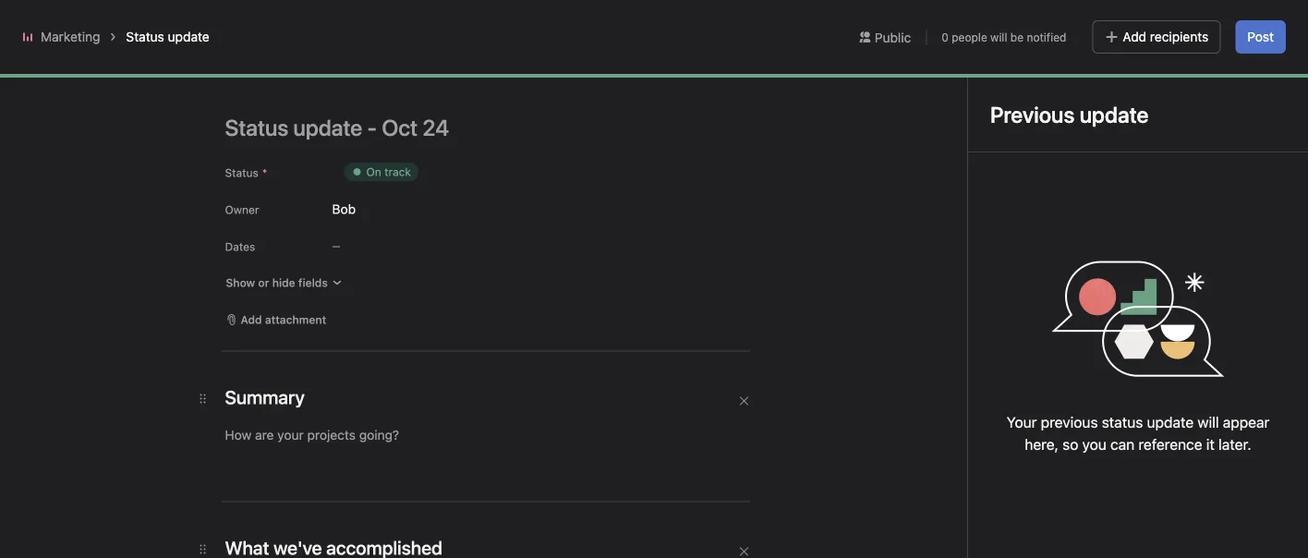 Task type: locate. For each thing, give the bounding box(es) containing it.
update
[[168, 29, 210, 44], [1147, 414, 1194, 431]]

0 horizontal spatial add
[[241, 313, 262, 326]]

previous update
[[991, 102, 1149, 128]]

be
[[1011, 31, 1024, 43]]

reference
[[1139, 436, 1203, 453]]

info
[[1220, 16, 1239, 29]]

will up it
[[1198, 414, 1220, 431]]

1 vertical spatial will
[[1198, 414, 1220, 431]]

1 horizontal spatial will
[[1198, 414, 1220, 431]]

post button
[[1236, 20, 1287, 54]]

add down the show
[[241, 313, 262, 326]]

people
[[952, 31, 988, 43]]

post
[[1248, 29, 1275, 44]]

0 horizontal spatial marketing
[[41, 29, 100, 44]]

0
[[942, 31, 949, 43]]

1 vertical spatial status
[[225, 166, 259, 179]]

add down trial?
[[1123, 29, 1147, 44]]

status
[[126, 29, 164, 44], [225, 166, 259, 179]]

add attachment
[[241, 313, 326, 326]]

30
[[957, 22, 971, 35]]

status *
[[225, 166, 268, 179]]

will inside your previous status update will appear here, so you can reference it later.
[[1198, 414, 1220, 431]]

will
[[991, 31, 1008, 43], [1198, 414, 1220, 431]]

marketing down the portfolios link
[[303, 78, 387, 99]]

0 vertical spatial marketing
[[41, 29, 100, 44]]

what's in my trial? button
[[1030, 9, 1142, 35]]

add
[[1162, 16, 1183, 29], [1123, 29, 1147, 44], [241, 313, 262, 326]]

1 vertical spatial marketing
[[303, 78, 387, 99]]

list
[[244, 112, 266, 127]]

1 horizontal spatial status
[[225, 166, 259, 179]]

2 remove section image from the top
[[739, 546, 750, 557]]

functional
[[88, 334, 147, 349]]

0 vertical spatial update
[[168, 29, 210, 44]]

2 horizontal spatial add
[[1162, 16, 1183, 29]]

add recipients
[[1123, 29, 1209, 44]]

dashboard
[[362, 112, 429, 127]]

add billing info
[[1162, 16, 1239, 29]]

on track button
[[332, 155, 431, 189]]

*
[[262, 166, 268, 179]]

1 remove section image from the top
[[739, 396, 750, 407]]

you
[[1083, 436, 1107, 453]]

status up home link
[[126, 29, 164, 44]]

1 vertical spatial update
[[1147, 414, 1194, 431]]

recipients
[[1151, 29, 1209, 44]]

1 horizontal spatial marketing
[[303, 78, 387, 99]]

will left be
[[991, 31, 1008, 43]]

Section title text field
[[225, 384, 305, 410]]

1 horizontal spatial update
[[1147, 414, 1194, 431]]

remove section image for section title text box
[[739, 396, 750, 407]]

marketing link
[[41, 29, 100, 44]]

remove section image for what we've accomplished text box
[[739, 546, 750, 557]]

show or hide fields
[[226, 276, 328, 289]]

timeline link
[[288, 112, 340, 136]]

1 row from the top
[[222, 223, 1309, 224]]

project
[[151, 334, 193, 349]]

public
[[875, 29, 912, 45]]

0 vertical spatial status
[[126, 29, 164, 44]]

update up reference
[[1147, 414, 1194, 431]]

owner
[[225, 203, 259, 216]]

0 horizontal spatial status
[[126, 29, 164, 44]]

add for add attachment
[[241, 313, 262, 326]]

days
[[974, 22, 998, 35]]

0 vertical spatial remove section image
[[739, 396, 750, 407]]

trial?
[[1108, 16, 1134, 29]]

add for add billing info
[[1162, 16, 1183, 29]]

hide
[[272, 276, 295, 289]]

name row
[[222, 189, 1309, 223]]

add inside popup button
[[241, 313, 262, 326]]

marketing up home
[[41, 29, 100, 44]]

your previous status update will appear here, so you can reference it later.
[[1007, 414, 1270, 453]]

my
[[1090, 16, 1105, 29]]

1 horizontal spatial add
[[1123, 29, 1147, 44]]

status for status update
[[126, 29, 164, 44]]

1 vertical spatial remove section image
[[739, 546, 750, 557]]

list box
[[436, 7, 880, 37]]

appear
[[1224, 414, 1270, 431]]

home link
[[11, 56, 211, 86]]

0 horizontal spatial will
[[991, 31, 1008, 43]]

add for add recipients
[[1123, 29, 1147, 44]]

list link
[[244, 112, 266, 136]]

status left *
[[225, 166, 259, 179]]

remove section image
[[739, 396, 750, 407], [739, 546, 750, 557]]

row
[[222, 223, 1309, 224], [222, 223, 1309, 258], [222, 257, 1309, 291], [222, 290, 1309, 324]]

3 row from the top
[[222, 257, 1309, 291]]

marketing
[[41, 29, 100, 44], [303, 78, 387, 99]]

2 row from the top
[[222, 223, 1309, 258]]

update up home link
[[168, 29, 210, 44]]

add up 'add recipients'
[[1162, 16, 1183, 29]]

Title of update text field
[[225, 107, 780, 148]]



Task type: describe. For each thing, give the bounding box(es) containing it.
0 horizontal spatial update
[[168, 29, 210, 44]]

in
[[1078, 16, 1087, 29]]

can
[[1111, 436, 1135, 453]]

4 row from the top
[[222, 290, 1309, 324]]

track
[[385, 165, 411, 178]]

portfolios
[[303, 58, 360, 73]]

status
[[1102, 414, 1144, 431]]

fields
[[298, 276, 328, 289]]

0 people will be notified
[[942, 31, 1067, 43]]

plan
[[196, 334, 222, 349]]

it
[[1207, 436, 1215, 453]]

previous
[[1041, 414, 1099, 431]]

later.
[[1219, 436, 1252, 453]]

status for status *
[[225, 166, 259, 179]]

notified
[[1027, 31, 1067, 43]]

update inside your previous status update will appear here, so you can reference it later.
[[1147, 414, 1194, 431]]

cross-
[[48, 334, 88, 349]]

add recipients button
[[1093, 20, 1221, 54]]

show
[[226, 276, 255, 289]]

left
[[1001, 22, 1018, 35]]

show or hide fields button
[[218, 270, 351, 296]]

on
[[366, 165, 382, 178]]

what's in my trial?
[[1038, 16, 1134, 29]]

name
[[248, 200, 278, 213]]

here,
[[1025, 436, 1059, 453]]

or
[[258, 276, 269, 289]]

portfolios link
[[303, 55, 360, 76]]

dashboard link
[[362, 112, 429, 136]]

dates
[[225, 240, 255, 253]]

attachment
[[265, 313, 326, 326]]

add attachment button
[[218, 307, 335, 333]]

billing
[[1186, 16, 1217, 29]]

30 days left
[[957, 22, 1018, 35]]

on track
[[366, 165, 411, 178]]

home
[[48, 63, 83, 79]]

so
[[1063, 436, 1079, 453]]

—
[[332, 241, 340, 251]]

bob
[[332, 201, 356, 217]]

Section title text field
[[225, 535, 443, 558]]

add billing info button
[[1153, 9, 1248, 35]]

cross-functional project plan
[[48, 334, 222, 349]]

timeline
[[288, 112, 340, 127]]

status update
[[126, 29, 210, 44]]

0 vertical spatial will
[[991, 31, 1008, 43]]

hide sidebar image
[[24, 15, 39, 30]]

your
[[1007, 414, 1037, 431]]

what's
[[1038, 16, 1074, 29]]



Task type: vqa. For each thing, say whether or not it's contained in the screenshot.
Mark complete option within the Review budget CELL
no



